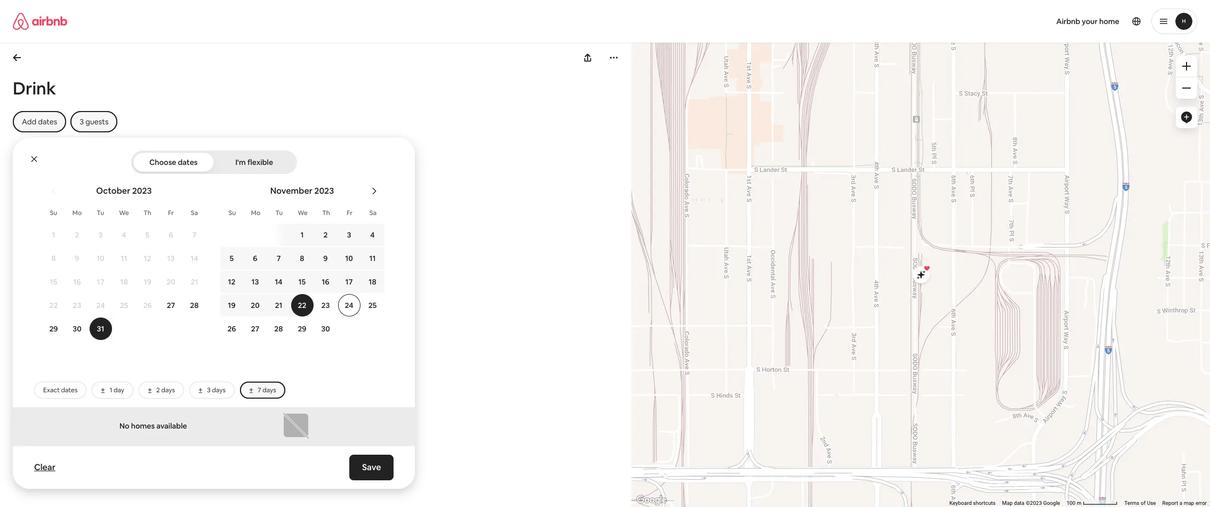Task type: describe. For each thing, give the bounding box(es) containing it.
2023 for october 2023
[[132, 185, 152, 196]]

0 vertical spatial 21 button
[[183, 271, 206, 293]]

urban wine tasting at elsom cellars group
[[13, 152, 206, 453]]

use
[[1148, 500, 1157, 506]]

tab list containing choose dates
[[133, 150, 295, 174]]

available
[[156, 421, 187, 431]]

exact
[[43, 386, 60, 394]]

0 vertical spatial 27 button
[[159, 294, 183, 316]]

day
[[114, 386, 124, 394]]

2 su from the left
[[229, 209, 236, 217]]

october
[[96, 185, 130, 196]]

november 2023
[[270, 185, 334, 196]]

error
[[1196, 500, 1208, 506]]

of
[[1142, 500, 1146, 506]]

homes
[[131, 421, 155, 431]]

1 horizontal spatial 28 button
[[267, 318, 291, 340]]

18 for 1st 18 button from right
[[369, 277, 377, 287]]

2 8 from the left
[[300, 254, 305, 263]]

0 horizontal spatial 19 button
[[136, 271, 159, 293]]

2 22 button from the left
[[291, 294, 314, 316]]

2 horizontal spatial 2
[[324, 230, 328, 240]]

2 24 button from the left
[[338, 294, 361, 316]]

26 for the leftmost 26 button
[[143, 300, 152, 310]]

11 for first 11 button from left
[[121, 254, 127, 263]]

add a note button
[[13, 459, 54, 469]]

i'm flexible button
[[214, 153, 295, 172]]

unsave this experience image
[[184, 160, 197, 173]]

22 for 2nd 22 button from right
[[49, 300, 58, 310]]

dialog containing october 2023
[[13, 138, 750, 489]]

0 horizontal spatial 26 button
[[136, 294, 159, 316]]

0 vertical spatial 12 button
[[136, 247, 159, 270]]

1 day
[[110, 386, 124, 394]]

2 th from the left
[[322, 209, 330, 217]]

0 vertical spatial 5
[[145, 230, 150, 240]]

1 vertical spatial 12
[[228, 277, 236, 287]]

dates for choose dates
[[178, 157, 198, 167]]

©2023
[[1027, 500, 1043, 506]]

0 horizontal spatial 2
[[75, 230, 79, 240]]

30 for first 30 button from left
[[73, 324, 82, 334]]

1 horizontal spatial 7
[[258, 386, 261, 394]]

report a map error
[[1163, 500, 1208, 506]]

terms
[[1125, 500, 1140, 506]]

2023 for november 2023
[[315, 185, 334, 196]]

0 horizontal spatial 5 button
[[136, 224, 159, 246]]

save button
[[349, 455, 394, 480]]

0 vertical spatial 28 button
[[183, 294, 206, 316]]

0 vertical spatial 6
[[169, 230, 173, 240]]

1 tu from the left
[[97, 209, 104, 217]]

1 24 button from the left
[[89, 294, 112, 316]]

1 24 from the left
[[96, 300, 105, 310]]

1 vertical spatial 20 button
[[244, 294, 267, 316]]

23 for 2nd "23" button from the right
[[73, 300, 81, 310]]

from $32 / person
[[13, 442, 85, 453]]

7 for 7 button to the top
[[192, 230, 197, 240]]

no
[[120, 421, 130, 431]]

2 9 button from the left
[[314, 247, 338, 270]]

2 17 from the left
[[346, 277, 353, 287]]

1 8 button from the left
[[42, 247, 65, 270]]

add dates
[[22, 117, 57, 126]]

1 4 button from the left
[[112, 224, 136, 246]]

0 horizontal spatial 20
[[167, 277, 175, 287]]

1 23 button from the left
[[65, 294, 89, 316]]

report
[[1163, 500, 1179, 506]]

1 fr from the left
[[168, 209, 174, 217]]

18 for 2nd 18 button from right
[[120, 277, 128, 287]]

map
[[1185, 500, 1195, 506]]

100 m button
[[1064, 500, 1122, 507]]

1 horizontal spatial 3
[[207, 386, 211, 394]]

save
[[362, 462, 381, 473]]

1 15 button from the left
[[42, 271, 65, 293]]

google
[[1044, 500, 1061, 506]]

31 button
[[89, 318, 112, 340]]

2 4 from the left
[[371, 230, 375, 240]]

1 30 button from the left
[[65, 318, 89, 340]]

a for report
[[1180, 500, 1183, 506]]

data
[[1015, 500, 1025, 506]]

1 th from the left
[[144, 209, 151, 217]]

1 horizontal spatial 7 button
[[267, 247, 291, 270]]

30 for 2nd 30 button from the left
[[321, 324, 330, 334]]

1 horizontal spatial 26 button
[[220, 318, 244, 340]]

map data ©2023 google
[[1003, 500, 1061, 506]]

clear button
[[29, 457, 61, 478]]

0 vertical spatial 7 button
[[183, 224, 206, 246]]

100 m
[[1067, 500, 1084, 506]]

0 horizontal spatial 6 button
[[159, 224, 183, 246]]

10 for second 10 button
[[345, 254, 353, 263]]

1 horizontal spatial 14 button
[[267, 271, 291, 293]]

21 for bottommost the "21" button
[[275, 300, 283, 310]]

29 for first 29 'button' from the left
[[49, 324, 58, 334]]

october 2023
[[96, 185, 152, 196]]

2 10 button from the left
[[338, 247, 361, 270]]

1 horizontal spatial 1
[[110, 386, 112, 394]]

a for add
[[30, 459, 35, 469]]

7 for 7 button to the right
[[277, 254, 281, 263]]

0 horizontal spatial 27
[[167, 300, 175, 310]]

1 horizontal spatial 12 button
[[220, 271, 244, 293]]

1 horizontal spatial 28
[[275, 324, 283, 334]]

2 2 button from the left
[[314, 224, 338, 246]]

1 22 button from the left
[[42, 294, 65, 316]]

0 vertical spatial 12
[[144, 254, 151, 263]]

map
[[1003, 500, 1013, 506]]

0 horizontal spatial 3
[[98, 230, 103, 240]]

add a note
[[13, 459, 54, 469]]

2 horizontal spatial 1
[[301, 230, 304, 240]]

i'm flexible
[[236, 157, 273, 167]]

13 for rightmost 13 'button'
[[252, 277, 259, 287]]

23 for 1st "23" button from right
[[322, 300, 330, 310]]

1 vertical spatial 5
[[230, 254, 234, 263]]

1 horizontal spatial 19 button
[[220, 294, 244, 316]]

/
[[52, 442, 56, 453]]

1 11 button from the left
[[112, 247, 136, 270]]

note
[[37, 459, 54, 469]]

person
[[58, 442, 85, 453]]

0 horizontal spatial 14 button
[[183, 247, 206, 270]]

google image
[[635, 493, 670, 507]]

1 4 from the left
[[122, 230, 126, 240]]

1 2 button from the left
[[65, 224, 89, 246]]

1 horizontal spatial 6 button
[[244, 247, 267, 270]]

31
[[97, 324, 104, 334]]

1 horizontal spatial 27
[[251, 324, 260, 334]]

2 fr from the left
[[347, 209, 353, 217]]



Task type: locate. For each thing, give the bounding box(es) containing it.
1 days from the left
[[161, 386, 175, 394]]

25 for second 25 button from the right
[[120, 300, 128, 310]]

1 horizontal spatial 24 button
[[338, 294, 361, 316]]

1 su from the left
[[50, 209, 57, 217]]

2 1 button from the left
[[269, 224, 314, 246]]

0 horizontal spatial 13
[[167, 254, 175, 263]]

1 horizontal spatial 24
[[345, 300, 354, 310]]

2
[[75, 230, 79, 240], [324, 230, 328, 240], [156, 386, 160, 394]]

1 vertical spatial 28 button
[[267, 318, 291, 340]]

10
[[97, 254, 104, 263], [345, 254, 353, 263]]

0 horizontal spatial 21
[[191, 277, 198, 287]]

0 horizontal spatial 6
[[169, 230, 173, 240]]

6 button
[[159, 224, 183, 246], [244, 247, 267, 270]]

clear
[[34, 462, 55, 473]]

1 horizontal spatial 15 button
[[291, 271, 314, 293]]

16 for 1st 16 'button' from left
[[73, 277, 81, 287]]

0 vertical spatial 28
[[190, 300, 199, 310]]

0 vertical spatial 19 button
[[136, 271, 159, 293]]

1 horizontal spatial 22 button
[[291, 294, 314, 316]]

1 18 button from the left
[[112, 271, 136, 293]]

1 horizontal spatial mo
[[251, 209, 261, 217]]

21 button
[[183, 271, 206, 293], [267, 294, 291, 316]]

5
[[145, 230, 150, 240], [230, 254, 234, 263]]

1 vertical spatial 21 button
[[267, 294, 291, 316]]

choose dates button
[[133, 153, 214, 172]]

tu down october
[[97, 209, 104, 217]]

2 16 button from the left
[[314, 271, 338, 293]]

th
[[144, 209, 151, 217], [322, 209, 330, 217]]

1 17 from the left
[[97, 277, 104, 287]]

23 button
[[65, 294, 89, 316], [314, 294, 338, 316]]

1 30 from the left
[[73, 324, 82, 334]]

1 18 from the left
[[120, 277, 128, 287]]

25 for first 25 button from right
[[369, 300, 377, 310]]

16 for first 16 'button' from right
[[322, 277, 330, 287]]

0 horizontal spatial su
[[50, 209, 57, 217]]

1 horizontal spatial su
[[229, 209, 236, 217]]

november
[[270, 185, 313, 196]]

2 29 button from the left
[[291, 318, 314, 340]]

14 button
[[183, 247, 206, 270], [267, 271, 291, 293]]

1 horizontal spatial 8
[[300, 254, 305, 263]]

0 vertical spatial 21
[[191, 277, 198, 287]]

1 vertical spatial 20
[[251, 300, 260, 310]]

1 horizontal spatial 17
[[346, 277, 353, 287]]

zoom in image
[[1183, 62, 1192, 70]]

1 vertical spatial 19 button
[[220, 294, 244, 316]]

17
[[97, 277, 104, 287], [346, 277, 353, 287]]

2 horizontal spatial 7
[[277, 254, 281, 263]]

15 for 1st 15 'button' from right
[[299, 277, 306, 287]]

25 button
[[112, 294, 136, 316], [361, 294, 385, 316]]

4
[[122, 230, 126, 240], [371, 230, 375, 240]]

days right 3 days
[[263, 386, 276, 394]]

15
[[50, 277, 57, 287], [299, 277, 306, 287]]

report a map error link
[[1163, 500, 1208, 506]]

zoom out image
[[1183, 84, 1192, 92]]

1 10 from the left
[[97, 254, 104, 263]]

15 button
[[42, 271, 65, 293], [291, 271, 314, 293]]

0 horizontal spatial days
[[161, 386, 175, 394]]

th down october 2023
[[144, 209, 151, 217]]

dates
[[38, 117, 57, 126], [178, 157, 198, 167], [61, 386, 78, 394]]

days for 2 days
[[161, 386, 175, 394]]

19 for the leftmost 19 button
[[144, 277, 151, 287]]

days
[[161, 386, 175, 394], [212, 386, 226, 394], [263, 386, 276, 394]]

2 vertical spatial dates
[[61, 386, 78, 394]]

choose
[[149, 157, 176, 167]]

dates right choose
[[178, 157, 198, 167]]

dialog
[[13, 138, 750, 489]]

1 vertical spatial 6
[[253, 254, 258, 263]]

1 vertical spatial dates
[[178, 157, 198, 167]]

1 horizontal spatial 14
[[275, 277, 283, 287]]

1 2023 from the left
[[132, 185, 152, 196]]

1 horizontal spatial sa
[[370, 209, 377, 217]]

2 15 from the left
[[299, 277, 306, 287]]

we down november 2023
[[298, 209, 308, 217]]

0 horizontal spatial a
[[30, 459, 35, 469]]

0 horizontal spatial 29
[[49, 324, 58, 334]]

22
[[49, 300, 58, 310], [298, 300, 307, 310]]

2 2023 from the left
[[315, 185, 334, 196]]

0 horizontal spatial 11
[[121, 254, 127, 263]]

0 horizontal spatial 21 button
[[183, 271, 206, 293]]

14
[[191, 254, 198, 263], [275, 277, 283, 287]]

1 sa from the left
[[191, 209, 198, 217]]

1 horizontal spatial 23
[[322, 300, 330, 310]]

fr
[[168, 209, 174, 217], [347, 209, 353, 217]]

0 horizontal spatial 23
[[73, 300, 81, 310]]

24 button
[[89, 294, 112, 316], [338, 294, 361, 316]]

1 horizontal spatial 11 button
[[361, 247, 385, 270]]

2 4 button from the left
[[361, 224, 385, 246]]

15 for second 15 'button' from the right
[[50, 277, 57, 287]]

1 25 from the left
[[120, 300, 128, 310]]

add a place to the map image
[[1181, 111, 1194, 124]]

dates down drink
[[38, 117, 57, 126]]

23
[[73, 300, 81, 310], [322, 300, 330, 310]]

2 sa from the left
[[370, 209, 377, 217]]

1 horizontal spatial 13 button
[[244, 271, 267, 293]]

19 for the rightmost 19 button
[[228, 300, 236, 310]]

1 mo from the left
[[72, 209, 82, 217]]

m
[[1078, 500, 1082, 506]]

1 9 button from the left
[[65, 247, 89, 270]]

dates right exact at bottom left
[[61, 386, 78, 394]]

terms of use link
[[1125, 500, 1157, 506]]

2 25 from the left
[[369, 300, 377, 310]]

0 vertical spatial dates
[[38, 117, 57, 126]]

1 vertical spatial 7
[[277, 254, 281, 263]]

2023 right october
[[132, 185, 152, 196]]

2 tu from the left
[[276, 209, 283, 217]]

0 horizontal spatial 7
[[192, 230, 197, 240]]

su
[[50, 209, 57, 217], [229, 209, 236, 217]]

21 for the top the "21" button
[[191, 277, 198, 287]]

0 vertical spatial 19
[[144, 277, 151, 287]]

21
[[191, 277, 198, 287], [275, 300, 283, 310]]

2 3 button from the left
[[338, 224, 361, 246]]

20
[[167, 277, 175, 287], [251, 300, 260, 310]]

2 18 button from the left
[[361, 271, 385, 293]]

2 mo from the left
[[251, 209, 261, 217]]

add for add dates
[[22, 117, 36, 126]]

2 17 button from the left
[[338, 271, 361, 293]]

$32
[[36, 442, 50, 453]]

days up available
[[161, 386, 175, 394]]

tab list
[[133, 150, 295, 174]]

rating 4.91 out of 5; 74 reviews image
[[13, 415, 49, 425]]

1 horizontal spatial 26
[[228, 324, 236, 334]]

2 10 from the left
[[345, 254, 353, 263]]

0 horizontal spatial 15
[[50, 277, 57, 287]]

1 horizontal spatial 2 button
[[314, 224, 338, 246]]

1 8 from the left
[[51, 254, 56, 263]]

1 vertical spatial 27 button
[[244, 318, 267, 340]]

10 button
[[89, 247, 112, 270], [338, 247, 361, 270]]

11 for first 11 button from right
[[370, 254, 376, 263]]

1 horizontal spatial 16 button
[[314, 271, 338, 293]]

0 horizontal spatial 17 button
[[89, 271, 112, 293]]

0 horizontal spatial 22 button
[[42, 294, 65, 316]]

1 16 button from the left
[[65, 271, 89, 293]]

1 we from the left
[[119, 209, 129, 217]]

22 for second 22 button
[[298, 300, 307, 310]]

7 button
[[183, 224, 206, 246], [267, 247, 291, 270]]

a left note
[[30, 459, 35, 469]]

1 23 from the left
[[73, 300, 81, 310]]

20 button
[[159, 271, 183, 293], [244, 294, 267, 316]]

1 3 button from the left
[[89, 224, 112, 246]]

1 horizontal spatial 20
[[251, 300, 260, 310]]

0 horizontal spatial dates
[[38, 117, 57, 126]]

1 horizontal spatial 10 button
[[338, 247, 361, 270]]

1 vertical spatial add
[[13, 459, 29, 469]]

we down october 2023
[[119, 209, 129, 217]]

2 22 from the left
[[298, 300, 307, 310]]

1 29 button from the left
[[42, 318, 65, 340]]

google map
including 0 saved stays. region
[[512, 18, 1211, 507]]

1 25 button from the left
[[112, 294, 136, 316]]

7 days
[[258, 386, 276, 394]]

days for 3 days
[[212, 386, 226, 394]]

3 days
[[207, 386, 226, 394]]

0 horizontal spatial fr
[[168, 209, 174, 217]]

1 16 from the left
[[73, 277, 81, 287]]

7
[[192, 230, 197, 240], [277, 254, 281, 263], [258, 386, 261, 394]]

2 11 from the left
[[370, 254, 376, 263]]

dates for add dates
[[38, 117, 57, 126]]

29
[[49, 324, 58, 334], [298, 324, 307, 334]]

27 button
[[159, 294, 183, 316], [244, 318, 267, 340]]

1 17 button from the left
[[89, 271, 112, 293]]

2023 right november
[[315, 185, 334, 196]]

2 11 button from the left
[[361, 247, 385, 270]]

2 16 from the left
[[322, 277, 330, 287]]

2 8 button from the left
[[291, 247, 314, 270]]

14 for leftmost 14 button
[[191, 254, 198, 263]]

keyboard shortcuts
[[950, 500, 996, 506]]

2 23 button from the left
[[314, 294, 338, 316]]

2 23 from the left
[[322, 300, 330, 310]]

3 days from the left
[[263, 386, 276, 394]]

22 button
[[42, 294, 65, 316], [291, 294, 314, 316]]

1 horizontal spatial th
[[322, 209, 330, 217]]

2 vertical spatial 7
[[258, 386, 261, 394]]

1 1 button from the left
[[42, 224, 65, 246]]

0 horizontal spatial 22
[[49, 300, 58, 310]]

a
[[30, 459, 35, 469], [1180, 500, 1183, 506]]

4 button
[[112, 224, 136, 246], [361, 224, 385, 246]]

2 9 from the left
[[324, 254, 328, 263]]

0 vertical spatial 20 button
[[159, 271, 183, 293]]

3 button
[[89, 224, 112, 246], [338, 224, 361, 246]]

add dates button
[[13, 111, 66, 132]]

0 horizontal spatial 28 button
[[183, 294, 206, 316]]

choose dates
[[149, 157, 198, 167]]

0 horizontal spatial 18 button
[[112, 271, 136, 293]]

10 for second 10 button from the right
[[97, 254, 104, 263]]

1 horizontal spatial 20 button
[[244, 294, 267, 316]]

0 horizontal spatial 1 button
[[42, 224, 65, 246]]

2 days
[[156, 386, 175, 394]]

0 horizontal spatial 17
[[97, 277, 104, 287]]

0 horizontal spatial 20 button
[[159, 271, 183, 293]]

dates inside dropdown button
[[38, 117, 57, 126]]

17 button
[[89, 271, 112, 293], [338, 271, 361, 293]]

0 horizontal spatial 25 button
[[112, 294, 136, 316]]

2 days from the left
[[212, 386, 226, 394]]

1 horizontal spatial 25 button
[[361, 294, 385, 316]]

shortcuts
[[974, 500, 996, 506]]

add down drink
[[22, 117, 36, 126]]

1 29 from the left
[[49, 324, 58, 334]]

keyboard
[[950, 500, 972, 506]]

days left 7 days
[[212, 386, 226, 394]]

0 vertical spatial 26 button
[[136, 294, 159, 316]]

2 24 from the left
[[345, 300, 354, 310]]

1 9 from the left
[[75, 254, 79, 263]]

0 horizontal spatial 10
[[97, 254, 104, 263]]

calendar application
[[30, 174, 750, 365]]

a left map
[[1180, 500, 1183, 506]]

3
[[98, 230, 103, 240], [347, 230, 351, 240], [207, 386, 211, 394]]

0 horizontal spatial 1
[[52, 230, 55, 240]]

16 button
[[65, 271, 89, 293], [314, 271, 338, 293]]

flexible
[[248, 157, 273, 167]]

0 horizontal spatial 24 button
[[89, 294, 112, 316]]

sa
[[191, 209, 198, 217], [370, 209, 377, 217]]

1 vertical spatial 27
[[251, 324, 260, 334]]

24
[[96, 300, 105, 310], [345, 300, 354, 310]]

9 button
[[65, 247, 89, 270], [314, 247, 338, 270]]

0 horizontal spatial 30 button
[[65, 318, 89, 340]]

add down from
[[13, 459, 29, 469]]

0 horizontal spatial 4
[[122, 230, 126, 240]]

26 for rightmost 26 button
[[228, 324, 236, 334]]

dates inside button
[[178, 157, 198, 167]]

profile element
[[618, 0, 1198, 43]]

2 18 from the left
[[369, 277, 377, 287]]

1 15 from the left
[[50, 277, 57, 287]]

1 horizontal spatial 13
[[252, 277, 259, 287]]

i'm
[[236, 157, 246, 167]]

100
[[1067, 500, 1076, 506]]

26 button
[[136, 294, 159, 316], [220, 318, 244, 340]]

1 11 from the left
[[121, 254, 127, 263]]

2 horizontal spatial 3
[[347, 230, 351, 240]]

25
[[120, 300, 128, 310], [369, 300, 377, 310]]

2 29 from the left
[[298, 324, 307, 334]]

9
[[75, 254, 79, 263], [324, 254, 328, 263]]

0 horizontal spatial 9
[[75, 254, 79, 263]]

0 horizontal spatial 12 button
[[136, 247, 159, 270]]

1 horizontal spatial 5 button
[[220, 247, 244, 270]]

exact dates
[[43, 386, 78, 394]]

1 10 button from the left
[[89, 247, 112, 270]]

dates for exact dates
[[61, 386, 78, 394]]

2 30 from the left
[[321, 324, 330, 334]]

30 button
[[65, 318, 89, 340], [314, 318, 338, 340]]

1 horizontal spatial dates
[[61, 386, 78, 394]]

1
[[52, 230, 55, 240], [301, 230, 304, 240], [110, 386, 112, 394]]

0 vertical spatial 6 button
[[159, 224, 183, 246]]

1 horizontal spatial 21
[[275, 300, 283, 310]]

2 15 button from the left
[[291, 271, 314, 293]]

1 horizontal spatial days
[[212, 386, 226, 394]]

terms of use
[[1125, 500, 1157, 506]]

from
[[13, 442, 34, 453]]

0 horizontal spatial 13 button
[[159, 247, 183, 270]]

add for add a note
[[13, 459, 29, 469]]

0 vertical spatial 14 button
[[183, 247, 206, 270]]

6
[[169, 230, 173, 240], [253, 254, 258, 263]]

2 30 button from the left
[[314, 318, 338, 340]]

18 button
[[112, 271, 136, 293], [361, 271, 385, 293]]

1 horizontal spatial 2
[[156, 386, 160, 394]]

2 25 button from the left
[[361, 294, 385, 316]]

14 for right 14 button
[[275, 277, 283, 287]]

1 horizontal spatial 4 button
[[361, 224, 385, 246]]

tu
[[97, 209, 104, 217], [276, 209, 283, 217]]

19
[[144, 277, 151, 287], [228, 300, 236, 310]]

1 vertical spatial 13
[[252, 277, 259, 287]]

days for 7 days
[[263, 386, 276, 394]]

tu down november
[[276, 209, 283, 217]]

add inside dropdown button
[[22, 117, 36, 126]]

drink
[[13, 77, 56, 99]]

no homes available
[[120, 421, 187, 431]]

13 for leftmost 13 'button'
[[167, 254, 175, 263]]

29 button
[[42, 318, 65, 340], [291, 318, 314, 340]]

29 for 2nd 29 'button'
[[298, 324, 307, 334]]

1 horizontal spatial 25
[[369, 300, 377, 310]]

0 vertical spatial 13 button
[[159, 247, 183, 270]]

0 horizontal spatial 27 button
[[159, 294, 183, 316]]

keyboard shortcuts button
[[950, 500, 996, 507]]

1 button
[[42, 224, 65, 246], [269, 224, 314, 246]]

13 button
[[159, 247, 183, 270], [244, 271, 267, 293]]

add
[[22, 117, 36, 126], [13, 459, 29, 469]]

1 22 from the left
[[49, 300, 58, 310]]

2 horizontal spatial days
[[263, 386, 276, 394]]

8 button
[[42, 247, 65, 270], [291, 247, 314, 270]]

th down november 2023
[[322, 209, 330, 217]]

2 we from the left
[[298, 209, 308, 217]]



Task type: vqa. For each thing, say whether or not it's contained in the screenshot.


